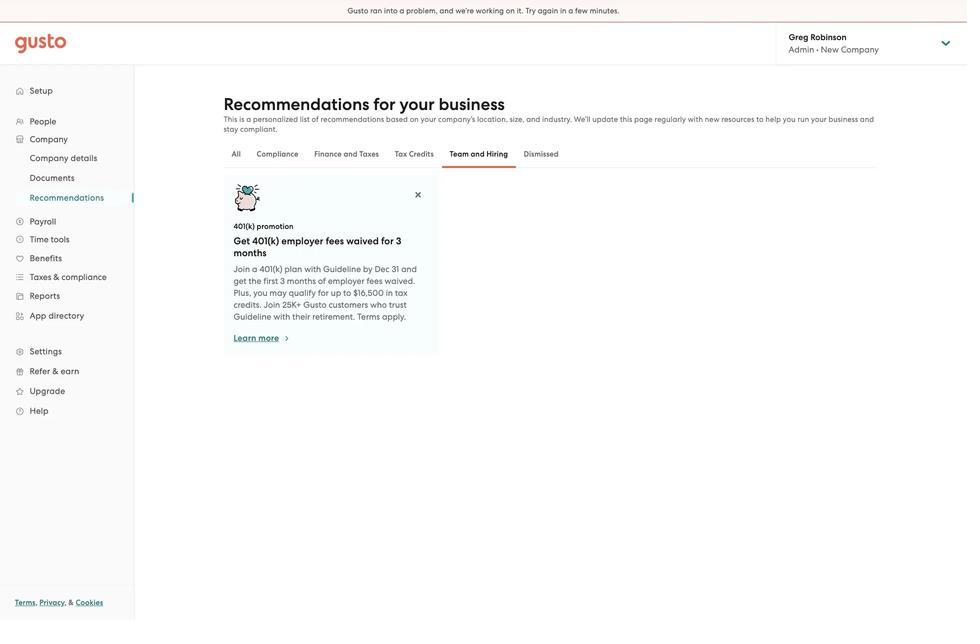 Task type: describe. For each thing, give the bounding box(es) containing it.
reports link
[[10, 287, 124, 305]]

company inside greg robinson admin • new company
[[842, 45, 880, 55]]

upgrade link
[[10, 382, 124, 400]]

to inside join a 401(k) plan with guideline by dec 31 and get the first 3 months of employer fees waived. plus, you may qualify for up to $16,500 in tax credits. join 25k+ gusto customers who trust guideline with their retirement. terms apply.
[[343, 288, 352, 298]]

waived
[[347, 236, 379, 247]]

on inside recommendations for your business this is a personalized list of recommendations based on your company's location, size, and industry. we'll update this page regularly with new resources to help you run your business and stay compliant.
[[410, 115, 419, 124]]

team and hiring
[[450, 150, 508, 159]]

promotion
[[257, 222, 294, 231]]

fees inside 401(k) promotion get 401(k) employer fees waived for 3 months
[[326, 236, 344, 247]]

qualify
[[289, 288, 316, 298]]

employer inside 401(k) promotion get 401(k) employer fees waived for 3 months
[[282, 236, 324, 247]]

directory
[[49, 311, 84, 321]]

few
[[576, 6, 588, 15]]

greg robinson admin • new company
[[789, 32, 880, 55]]

tax credits
[[395, 150, 434, 159]]

setup
[[30, 86, 53, 96]]

size,
[[510, 115, 525, 124]]

•
[[817, 45, 819, 55]]

for inside join a 401(k) plan with guideline by dec 31 and get the first 3 months of employer fees waived. plus, you may qualify for up to $16,500 in tax credits. join 25k+ gusto customers who trust guideline with their retirement. terms apply.
[[318, 288, 329, 298]]

app directory
[[30, 311, 84, 321]]

1 vertical spatial terms
[[15, 598, 36, 607]]

team
[[450, 150, 469, 159]]

join a 401(k) plan with guideline by dec 31 and get the first 3 months of employer fees waived. plus, you may qualify for up to $16,500 in tax credits. join 25k+ gusto customers who trust guideline with their retirement. terms apply.
[[234, 264, 417, 322]]

of inside join a 401(k) plan with guideline by dec 31 and get the first 3 months of employer fees waived. plus, you may qualify for up to $16,500 in tax credits. join 25k+ gusto customers who trust guideline with their retirement. terms apply.
[[318, 276, 326, 286]]

we'll
[[574, 115, 591, 124]]

recommendations for recommendations for your business this is a personalized list of recommendations based on your company's location, size, and industry. we'll update this page regularly with new resources to help you run your business and stay compliant.
[[224, 94, 370, 115]]

company details link
[[18, 149, 124, 167]]

& for compliance
[[53, 272, 59, 282]]

stay
[[224, 125, 238, 134]]

1 vertical spatial business
[[829, 115, 859, 124]]

this
[[621, 115, 633, 124]]

list containing company details
[[0, 148, 134, 208]]

problem,
[[407, 6, 438, 15]]

learn
[[234, 333, 256, 344]]

their
[[293, 312, 310, 322]]

& for earn
[[52, 366, 59, 376]]

benefits
[[30, 253, 62, 263]]

people button
[[10, 113, 124, 130]]

may
[[270, 288, 287, 298]]

industry.
[[543, 115, 573, 124]]

the
[[249, 276, 262, 286]]

compliance button
[[249, 142, 307, 166]]

2 , from the left
[[65, 598, 67, 607]]

plus,
[[234, 288, 251, 298]]

1 vertical spatial 401(k)
[[252, 236, 279, 247]]

company for company details
[[30, 153, 68, 163]]

privacy
[[39, 598, 65, 607]]

dismissed
[[524, 150, 559, 159]]

you inside recommendations for your business this is a personalized list of recommendations based on your company's location, size, and industry. we'll update this page regularly with new resources to help you run your business and stay compliant.
[[784, 115, 796, 124]]

based
[[386, 115, 408, 124]]

again
[[538, 6, 559, 15]]

taxes & compliance button
[[10, 268, 124, 286]]

documents
[[30, 173, 75, 183]]

company details
[[30, 153, 97, 163]]

gusto inside join a 401(k) plan with guideline by dec 31 and get the first 3 months of employer fees waived. plus, you may qualify for up to $16,500 in tax credits. join 25k+ gusto customers who trust guideline with their retirement. terms apply.
[[304, 300, 327, 310]]

compliance
[[62, 272, 107, 282]]

refer
[[30, 366, 50, 376]]

terms , privacy , & cookies
[[15, 598, 103, 607]]

refer & earn link
[[10, 362, 124, 380]]

0 vertical spatial 401(k)
[[234, 222, 255, 231]]

finance and taxes button
[[307, 142, 387, 166]]

minutes.
[[590, 6, 620, 15]]

compliant.
[[240, 125, 278, 134]]

page
[[635, 115, 653, 124]]

update
[[593, 115, 619, 124]]

your left company's
[[421, 115, 437, 124]]

dec
[[375, 264, 390, 274]]

this
[[224, 115, 238, 124]]

people
[[30, 117, 56, 126]]

2 vertical spatial with
[[274, 312, 290, 322]]

3 inside 401(k) promotion get 401(k) employer fees waived for 3 months
[[396, 236, 402, 247]]

recommendation categories for your business tab list
[[224, 140, 878, 168]]

31
[[392, 264, 399, 274]]

taxes inside button
[[360, 150, 379, 159]]

for inside 401(k) promotion get 401(k) employer fees waived for 3 months
[[381, 236, 394, 247]]

to inside recommendations for your business this is a personalized list of recommendations based on your company's location, size, and industry. we'll update this page regularly with new resources to help you run your business and stay compliant.
[[757, 115, 764, 124]]

app directory link
[[10, 307, 124, 325]]

plan
[[285, 264, 302, 274]]

401(k) promotion get 401(k) employer fees waived for 3 months
[[234, 222, 402, 259]]

we're
[[456, 6, 474, 15]]

documents link
[[18, 169, 124, 187]]

admin
[[789, 45, 815, 55]]

trust
[[389, 300, 407, 310]]

recommendations for recommendations
[[30, 193, 104, 203]]

tax
[[395, 150, 407, 159]]

resources
[[722, 115, 755, 124]]

0 horizontal spatial business
[[439, 94, 505, 115]]

compliance
[[257, 150, 299, 159]]

get
[[234, 276, 247, 286]]

home image
[[15, 33, 66, 53]]

1 vertical spatial with
[[305, 264, 321, 274]]

ran
[[371, 6, 382, 15]]

settings
[[30, 347, 62, 357]]

a left few
[[569, 6, 574, 15]]

refer & earn
[[30, 366, 79, 376]]

with inside recommendations for your business this is a personalized list of recommendations based on your company's location, size, and industry. we'll update this page regularly with new resources to help you run your business and stay compliant.
[[688, 115, 704, 124]]

cookies
[[76, 598, 103, 607]]

team and hiring button
[[442, 142, 516, 166]]

tools
[[51, 235, 70, 244]]

settings link
[[10, 343, 124, 360]]



Task type: vqa. For each thing, say whether or not it's contained in the screenshot.
I in I want to talk to someone Have questions? Learn more about R&D tax credits from our team and see if it's a good fit for your company.
no



Task type: locate. For each thing, give the bounding box(es) containing it.
fees left waived on the left top
[[326, 236, 344, 247]]

1 vertical spatial taxes
[[30, 272, 51, 282]]

1 vertical spatial to
[[343, 288, 352, 298]]

1 vertical spatial recommendations
[[30, 193, 104, 203]]

401(k) up first
[[260, 264, 283, 274]]

in inside join a 401(k) plan with guideline by dec 31 and get the first 3 months of employer fees waived. plus, you may qualify for up to $16,500 in tax credits. join 25k+ gusto customers who trust guideline with their retirement. terms apply.
[[386, 288, 393, 298]]

all button
[[224, 142, 249, 166]]

1 horizontal spatial gusto
[[348, 6, 369, 15]]

for right waived on the left top
[[381, 236, 394, 247]]

a
[[400, 6, 405, 15], [569, 6, 574, 15], [247, 115, 251, 124], [252, 264, 258, 274]]

with right plan
[[305, 264, 321, 274]]

terms left privacy
[[15, 598, 36, 607]]

recommendations inside list
[[30, 193, 104, 203]]

retirement.
[[313, 312, 355, 322]]

taxes & compliance
[[30, 272, 107, 282]]

1 vertical spatial on
[[410, 115, 419, 124]]

0 vertical spatial to
[[757, 115, 764, 124]]

to right up on the left of the page
[[343, 288, 352, 298]]

a up the
[[252, 264, 258, 274]]

finance
[[315, 150, 342, 159]]

0 vertical spatial with
[[688, 115, 704, 124]]

0 vertical spatial join
[[234, 264, 250, 274]]

you down the
[[253, 288, 268, 298]]

terms down who
[[358, 312, 380, 322]]

0 horizontal spatial guideline
[[234, 312, 272, 322]]

up
[[331, 288, 341, 298]]

working
[[476, 6, 504, 15]]

0 vertical spatial guideline
[[323, 264, 361, 274]]

0 vertical spatial company
[[842, 45, 880, 55]]

1 horizontal spatial business
[[829, 115, 859, 124]]

,
[[36, 598, 38, 607], [65, 598, 67, 607]]

0 vertical spatial months
[[234, 247, 267, 259]]

help
[[766, 115, 782, 124]]

terms link
[[15, 598, 36, 607]]

recommendations inside recommendations for your business this is a personalized list of recommendations based on your company's location, size, and industry. we'll update this page regularly with new resources to help you run your business and stay compliant.
[[224, 94, 370, 115]]

in
[[561, 6, 567, 15], [386, 288, 393, 298]]

0 vertical spatial 3
[[396, 236, 402, 247]]

0 horizontal spatial taxes
[[30, 272, 51, 282]]

& up reports link
[[53, 272, 59, 282]]

on right based
[[410, 115, 419, 124]]

taxes left tax
[[360, 150, 379, 159]]

gusto left the ran on the top of page
[[348, 6, 369, 15]]

0 horizontal spatial recommendations
[[30, 193, 104, 203]]

learn more link
[[234, 333, 291, 345]]

1 horizontal spatial join
[[264, 300, 280, 310]]

by
[[363, 264, 373, 274]]

new
[[822, 45, 840, 55]]

& left the cookies
[[68, 598, 74, 607]]

reports
[[30, 291, 60, 301]]

on left it.
[[506, 6, 515, 15]]

2 vertical spatial &
[[68, 598, 74, 607]]

employer inside join a 401(k) plan with guideline by dec 31 and get the first 3 months of employer fees waived. plus, you may qualify for up to $16,500 in tax credits. join 25k+ gusto customers who trust guideline with their retirement. terms apply.
[[328, 276, 365, 286]]

hiring
[[487, 150, 508, 159]]

join
[[234, 264, 250, 274], [264, 300, 280, 310]]

a right 'into'
[[400, 6, 405, 15]]

new
[[705, 115, 720, 124]]

1 horizontal spatial guideline
[[323, 264, 361, 274]]

0 vertical spatial fees
[[326, 236, 344, 247]]

2 vertical spatial 401(k)
[[260, 264, 283, 274]]

you inside join a 401(k) plan with guideline by dec 31 and get the first 3 months of employer fees waived. plus, you may qualify for up to $16,500 in tax credits. join 25k+ gusto customers who trust guideline with their retirement. terms apply.
[[253, 288, 268, 298]]

tax credits button
[[387, 142, 442, 166]]

0 vertical spatial taxes
[[360, 150, 379, 159]]

is
[[239, 115, 245, 124]]

who
[[370, 300, 387, 310]]

time tools
[[30, 235, 70, 244]]

, left privacy
[[36, 598, 38, 607]]

0 vertical spatial recommendations
[[224, 94, 370, 115]]

recommendations
[[321, 115, 385, 124]]

first
[[264, 276, 278, 286]]

company up documents
[[30, 153, 68, 163]]

your up based
[[400, 94, 435, 115]]

1 list from the top
[[0, 113, 134, 421]]

months down get on the left
[[234, 247, 267, 259]]

terms inside join a 401(k) plan with guideline by dec 31 and get the first 3 months of employer fees waived. plus, you may qualify for up to $16,500 in tax credits. join 25k+ gusto customers who trust guideline with their retirement. terms apply.
[[358, 312, 380, 322]]

company right new
[[842, 45, 880, 55]]

1 vertical spatial join
[[264, 300, 280, 310]]

fees up $16,500
[[367, 276, 383, 286]]

taxes up the reports
[[30, 272, 51, 282]]

upgrade
[[30, 386, 65, 396]]

1 vertical spatial you
[[253, 288, 268, 298]]

0 vertical spatial of
[[312, 115, 319, 124]]

1 vertical spatial for
[[381, 236, 394, 247]]

401(k) up get on the left
[[234, 222, 255, 231]]

earn
[[61, 366, 79, 376]]

1 horizontal spatial months
[[287, 276, 316, 286]]

$16,500
[[354, 288, 384, 298]]

1 vertical spatial in
[[386, 288, 393, 298]]

1 vertical spatial of
[[318, 276, 326, 286]]

taxes inside dropdown button
[[30, 272, 51, 282]]

try
[[526, 6, 536, 15]]

401(k) down the promotion
[[252, 236, 279, 247]]

get
[[234, 236, 250, 247]]

for left up on the left of the page
[[318, 288, 329, 298]]

0 horizontal spatial months
[[234, 247, 267, 259]]

all
[[232, 150, 241, 159]]

your right run
[[812, 115, 827, 124]]

0 horizontal spatial terms
[[15, 598, 36, 607]]

in left the tax
[[386, 288, 393, 298]]

setup link
[[10, 82, 124, 100]]

a right is
[[247, 115, 251, 124]]

gusto down qualify
[[304, 300, 327, 310]]

months inside 401(k) promotion get 401(k) employer fees waived for 3 months
[[234, 247, 267, 259]]

1 horizontal spatial employer
[[328, 276, 365, 286]]

company for company
[[30, 134, 68, 144]]

customers
[[329, 300, 368, 310]]

for inside recommendations for your business this is a personalized list of recommendations based on your company's location, size, and industry. we'll update this page regularly with new resources to help you run your business and stay compliant.
[[374, 94, 396, 115]]

2 list from the top
[[0, 148, 134, 208]]

terms
[[358, 312, 380, 322], [15, 598, 36, 607]]

gusto navigation element
[[0, 65, 134, 437]]

401(k)
[[234, 222, 255, 231], [252, 236, 279, 247], [260, 264, 283, 274]]

0 horizontal spatial 3
[[280, 276, 285, 286]]

to left help on the top of page
[[757, 115, 764, 124]]

with left new
[[688, 115, 704, 124]]

& left "earn"
[[52, 366, 59, 376]]

join up get
[[234, 264, 250, 274]]

business right run
[[829, 115, 859, 124]]

1 horizontal spatial fees
[[367, 276, 383, 286]]

business up company's
[[439, 94, 505, 115]]

3 up 31
[[396, 236, 402, 247]]

1 horizontal spatial to
[[757, 115, 764, 124]]

help link
[[10, 402, 124, 420]]

of
[[312, 115, 319, 124], [318, 276, 326, 286]]

1 horizontal spatial taxes
[[360, 150, 379, 159]]

1 horizontal spatial terms
[[358, 312, 380, 322]]

employer up up on the left of the page
[[328, 276, 365, 286]]

1 , from the left
[[36, 598, 38, 607]]

1 vertical spatial months
[[287, 276, 316, 286]]

401(k) inside join a 401(k) plan with guideline by dec 31 and get the first 3 months of employer fees waived. plus, you may qualify for up to $16,500 in tax credits. join 25k+ gusto customers who trust guideline with their retirement. terms apply.
[[260, 264, 283, 274]]

1 vertical spatial 3
[[280, 276, 285, 286]]

0 vertical spatial on
[[506, 6, 515, 15]]

tax
[[395, 288, 408, 298]]

0 vertical spatial gusto
[[348, 6, 369, 15]]

1 horizontal spatial 3
[[396, 236, 402, 247]]

personalized
[[253, 115, 298, 124]]

payroll
[[30, 217, 56, 227]]

3
[[396, 236, 402, 247], [280, 276, 285, 286]]

and inside join a 401(k) plan with guideline by dec 31 and get the first 3 months of employer fees waived. plus, you may qualify for up to $16,500 in tax credits. join 25k+ gusto customers who trust guideline with their retirement. terms apply.
[[402, 264, 417, 274]]

0 horizontal spatial gusto
[[304, 300, 327, 310]]

taxes
[[360, 150, 379, 159], [30, 272, 51, 282]]

location,
[[478, 115, 508, 124]]

0 horizontal spatial on
[[410, 115, 419, 124]]

0 horizontal spatial join
[[234, 264, 250, 274]]

0 horizontal spatial you
[[253, 288, 268, 298]]

recommendations down documents link
[[30, 193, 104, 203]]

0 vertical spatial business
[[439, 94, 505, 115]]

time tools button
[[10, 231, 124, 248]]

1 vertical spatial company
[[30, 134, 68, 144]]

fees inside join a 401(k) plan with guideline by dec 31 and get the first 3 months of employer fees waived. plus, you may qualify for up to $16,500 in tax credits. join 25k+ gusto customers who trust guideline with their retirement. terms apply.
[[367, 276, 383, 286]]

1 horizontal spatial in
[[561, 6, 567, 15]]

list
[[0, 113, 134, 421], [0, 148, 134, 208]]

0 vertical spatial for
[[374, 94, 396, 115]]

1 vertical spatial employer
[[328, 276, 365, 286]]

months up qualify
[[287, 276, 316, 286]]

a inside recommendations for your business this is a personalized list of recommendations based on your company's location, size, and industry. we'll update this page regularly with new resources to help you run your business and stay compliant.
[[247, 115, 251, 124]]

1 horizontal spatial with
[[305, 264, 321, 274]]

company down people
[[30, 134, 68, 144]]

1 vertical spatial fees
[[367, 276, 383, 286]]

gusto ran into a problem, and we're working on it. try again in a few minutes.
[[348, 6, 620, 15]]

recommendations link
[[18, 189, 124, 207]]

apply.
[[382, 312, 406, 322]]

and
[[440, 6, 454, 15], [527, 115, 541, 124], [861, 115, 875, 124], [344, 150, 358, 159], [471, 150, 485, 159], [402, 264, 417, 274]]

0 horizontal spatial in
[[386, 288, 393, 298]]

0 horizontal spatial employer
[[282, 236, 324, 247]]

list
[[300, 115, 310, 124]]

recommendations up list
[[224, 94, 370, 115]]

on
[[506, 6, 515, 15], [410, 115, 419, 124]]

2 vertical spatial for
[[318, 288, 329, 298]]

guideline
[[323, 264, 361, 274], [234, 312, 272, 322]]

3 inside join a 401(k) plan with guideline by dec 31 and get the first 3 months of employer fees waived. plus, you may qualify for up to $16,500 in tax credits. join 25k+ gusto customers who trust guideline with their retirement. terms apply.
[[280, 276, 285, 286]]

of inside recommendations for your business this is a personalized list of recommendations based on your company's location, size, and industry. we'll update this page regularly with new resources to help you run your business and stay compliant.
[[312, 115, 319, 124]]

join down may
[[264, 300, 280, 310]]

run
[[798, 115, 810, 124]]

for up based
[[374, 94, 396, 115]]

more
[[259, 333, 279, 344]]

company button
[[10, 130, 124, 148]]

list containing people
[[0, 113, 134, 421]]

guideline down credits. at the top left
[[234, 312, 272, 322]]

0 horizontal spatial with
[[274, 312, 290, 322]]

a inside join a 401(k) plan with guideline by dec 31 and get the first 3 months of employer fees waived. plus, you may qualify for up to $16,500 in tax credits. join 25k+ gusto customers who trust guideline with their retirement. terms apply.
[[252, 264, 258, 274]]

company's
[[439, 115, 476, 124]]

1 horizontal spatial on
[[506, 6, 515, 15]]

0 vertical spatial &
[[53, 272, 59, 282]]

1 horizontal spatial recommendations
[[224, 94, 370, 115]]

3 right first
[[280, 276, 285, 286]]

credits.
[[234, 300, 262, 310]]

recommendations for your business this is a personalized list of recommendations based on your company's location, size, and industry. we'll update this page regularly with new resources to help you run your business and stay compliant.
[[224, 94, 875, 134]]

benefits link
[[10, 249, 124, 267]]

, left cookies button
[[65, 598, 67, 607]]

greg
[[789, 32, 809, 43]]

to
[[757, 115, 764, 124], [343, 288, 352, 298]]

business
[[439, 94, 505, 115], [829, 115, 859, 124]]

0 horizontal spatial to
[[343, 288, 352, 298]]

with down 25k+
[[274, 312, 290, 322]]

1 horizontal spatial ,
[[65, 598, 67, 607]]

2 vertical spatial company
[[30, 153, 68, 163]]

payroll button
[[10, 213, 124, 231]]

you left run
[[784, 115, 796, 124]]

company inside dropdown button
[[30, 134, 68, 144]]

1 horizontal spatial you
[[784, 115, 796, 124]]

privacy link
[[39, 598, 65, 607]]

&
[[53, 272, 59, 282], [52, 366, 59, 376], [68, 598, 74, 607]]

learn more
[[234, 333, 279, 344]]

25k+
[[282, 300, 301, 310]]

0 vertical spatial you
[[784, 115, 796, 124]]

in right 'again'
[[561, 6, 567, 15]]

& inside dropdown button
[[53, 272, 59, 282]]

2 horizontal spatial with
[[688, 115, 704, 124]]

guideline up up on the left of the page
[[323, 264, 361, 274]]

0 horizontal spatial ,
[[36, 598, 38, 607]]

it.
[[517, 6, 524, 15]]

1 vertical spatial gusto
[[304, 300, 327, 310]]

0 horizontal spatial fees
[[326, 236, 344, 247]]

recommendations
[[224, 94, 370, 115], [30, 193, 104, 203]]

employer up plan
[[282, 236, 324, 247]]

1 vertical spatial guideline
[[234, 312, 272, 322]]

months inside join a 401(k) plan with guideline by dec 31 and get the first 3 months of employer fees waived. plus, you may qualify for up to $16,500 in tax credits. join 25k+ gusto customers who trust guideline with their retirement. terms apply.
[[287, 276, 316, 286]]

0 vertical spatial terms
[[358, 312, 380, 322]]

fees
[[326, 236, 344, 247], [367, 276, 383, 286]]

1 vertical spatial &
[[52, 366, 59, 376]]

0 vertical spatial employer
[[282, 236, 324, 247]]

robinson
[[811, 32, 847, 43]]

0 vertical spatial in
[[561, 6, 567, 15]]



